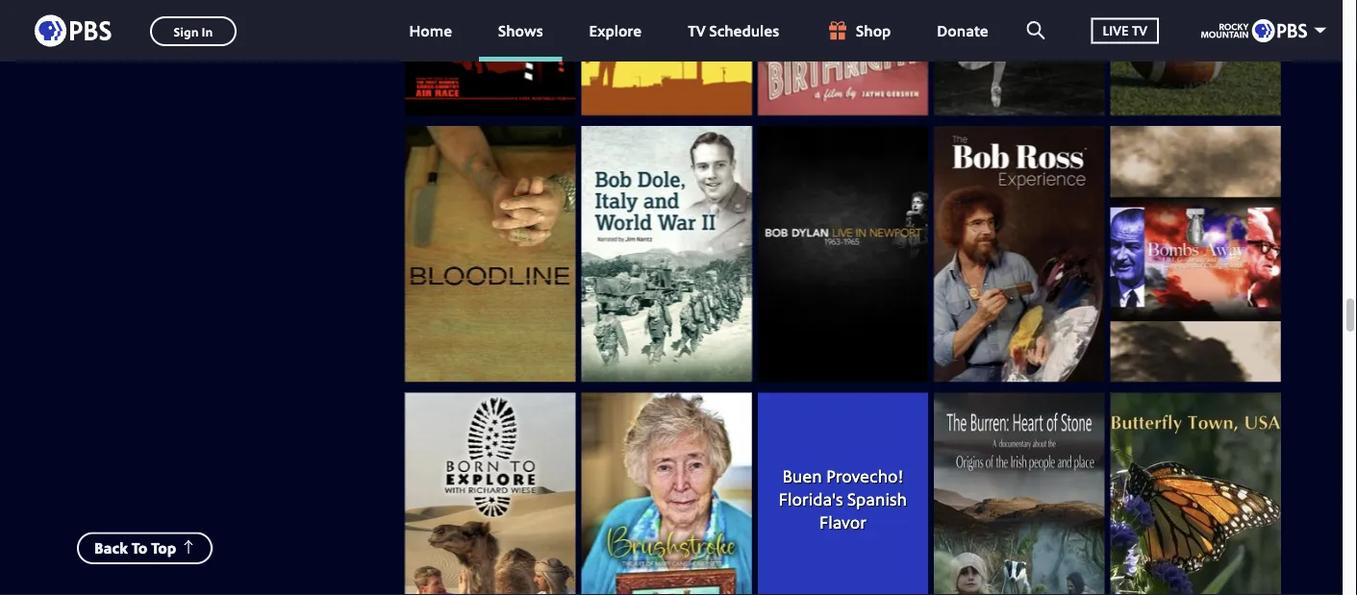 Task type: locate. For each thing, give the bounding box(es) containing it.
big dreams in umatilla image
[[581, 0, 752, 116]]

explore
[[589, 20, 642, 41]]

bob dylan - live in newport 1963-1965 image
[[758, 127, 928, 383]]

tv right live
[[1132, 21, 1147, 40]]

rmpbs image
[[1201, 19, 1307, 42]]

donate
[[937, 20, 988, 41]]

home link
[[390, 0, 471, 62]]

search image
[[1027, 21, 1045, 39]]

born to explore with richard wiese image
[[405, 393, 575, 595]]

live tv link
[[1072, 0, 1178, 62]]

shop
[[856, 20, 891, 41]]

tv schedules link
[[669, 0, 798, 62]]

live tv
[[1103, 21, 1147, 40]]

live
[[1103, 21, 1129, 40]]

tv schedules
[[688, 20, 779, 41]]

bombs away: lbj, goldwater and the 1964 campaign that changed it all image
[[1110, 127, 1281, 383]]

to
[[131, 538, 147, 558]]

bloodline image
[[405, 127, 575, 383]]

tv
[[688, 20, 706, 41], [1132, 21, 1147, 40]]

brushstroke image
[[581, 393, 752, 595]]

the bob ross experience image
[[934, 127, 1105, 383]]

buen provecho! florida's spanish flavor
[[779, 465, 911, 535]]

butterfly town, usa image
[[1110, 393, 1281, 595]]

black ballerina image
[[934, 0, 1105, 116]]

provecho!
[[826, 465, 903, 488]]

0 horizontal spatial tv
[[688, 20, 706, 41]]

back to top button
[[77, 533, 213, 565]]

tv left schedules
[[688, 20, 706, 41]]



Task type: vqa. For each thing, say whether or not it's contained in the screenshot.
Buen Provecho! Florida's Spanish Flavor
yes



Task type: describe. For each thing, give the bounding box(es) containing it.
the burren: heart of stone image
[[934, 393, 1105, 595]]

shop link
[[806, 0, 910, 62]]

shows link
[[479, 0, 562, 62]]

black college football hall of fame: journey to canton image
[[1110, 0, 1281, 116]]

florida's
[[779, 488, 843, 511]]

shows
[[498, 20, 543, 41]]

flavor
[[820, 511, 866, 535]]

spanish
[[847, 488, 907, 511]]

buen
[[783, 465, 822, 488]]

pbs image
[[35, 9, 112, 52]]

birthright image
[[758, 0, 928, 116]]

home
[[409, 20, 452, 41]]

schedules
[[709, 20, 779, 41]]

donate link
[[918, 0, 1008, 62]]

explore link
[[570, 0, 661, 62]]

top
[[151, 538, 176, 558]]

beyond the powder: the legacy of the first women's cross-country air race image
[[405, 0, 575, 116]]

back to top
[[94, 538, 176, 558]]

back
[[94, 538, 128, 558]]

1 horizontal spatial tv
[[1132, 21, 1147, 40]]

bob dole, italy and world war ii image
[[581, 127, 752, 383]]



